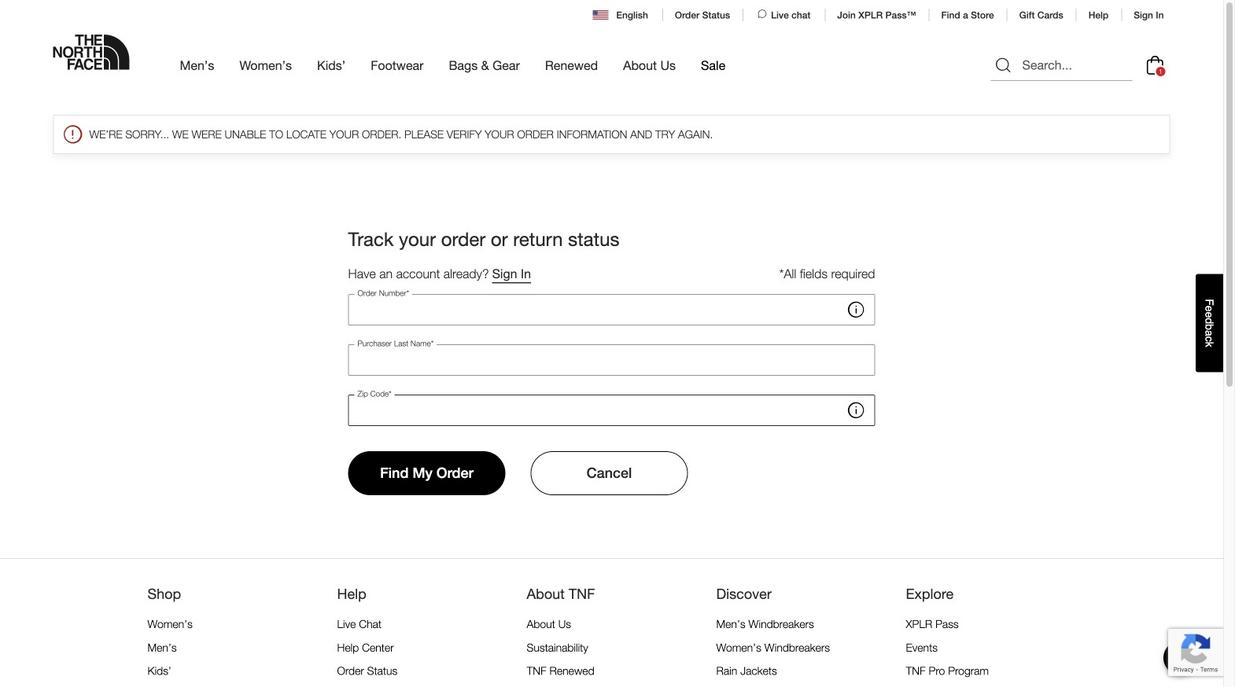 Task type: locate. For each thing, give the bounding box(es) containing it.
1 vertical spatial info image
[[846, 400, 868, 422]]

info image
[[846, 299, 868, 321], [846, 400, 868, 422]]

None text field
[[348, 294, 876, 326], [348, 345, 876, 376], [348, 294, 876, 326], [348, 345, 876, 376]]

the north face home page image
[[53, 35, 129, 70]]

None text field
[[348, 395, 876, 427]]

Search search field
[[991, 50, 1133, 81]]

0 vertical spatial info image
[[846, 299, 868, 321]]



Task type: vqa. For each thing, say whether or not it's contained in the screenshot.
the around on the top left of page
no



Task type: describe. For each thing, give the bounding box(es) containing it.
1 info image from the top
[[846, 299, 868, 321]]

search all image
[[995, 56, 1013, 75]]

2 info image from the top
[[846, 400, 868, 422]]



